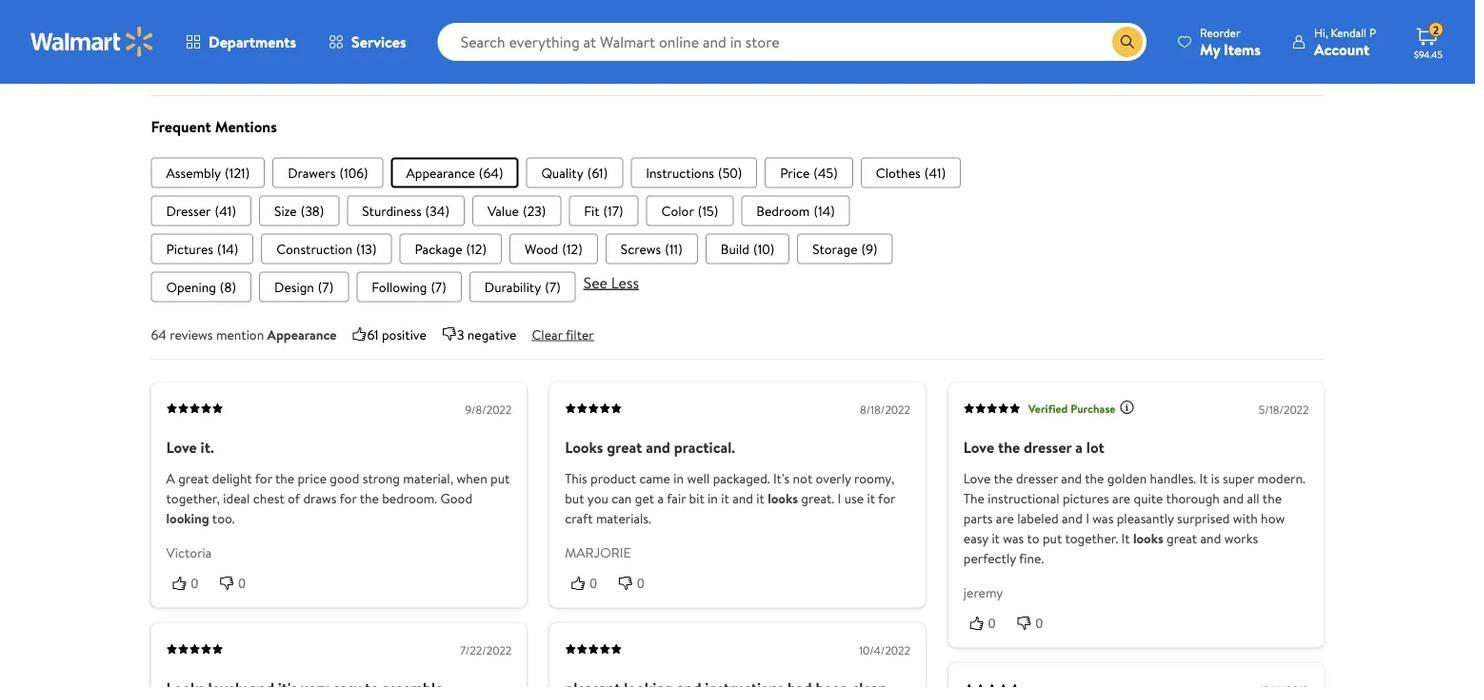 Task type: locate. For each thing, give the bounding box(es) containing it.
looking
[[166, 509, 209, 528]]

0 vertical spatial put
[[491, 469, 510, 488]]

dresser inside love the dresser and the golden handles. it is super modern. the instructional pictures are quite thorough and all the parts are labeled and i was pleasantly surprised with how easy it was to put together. it
[[1016, 469, 1058, 488]]

list item down "construction" at the top left of page
[[259, 272, 349, 302]]

list containing pictures
[[151, 234, 1325, 264]]

for down roomy,
[[878, 489, 896, 508]]

list item containing opening
[[151, 272, 252, 302]]

0 horizontal spatial it
[[1122, 529, 1130, 548]]

love inside love the dresser and the golden handles. it is super modern. the instructional pictures are quite thorough and all the parts are labeled and i was pleasantly surprised with how easy it was to put together. it
[[964, 469, 991, 488]]

list item containing quality
[[526, 157, 623, 188]]

and down surprised
[[1201, 529, 1222, 548]]

(12) right package
[[466, 239, 487, 258]]

list item down instructions (50)
[[646, 196, 734, 226]]

0 down jeremy
[[989, 616, 996, 631]]

10/4/2022
[[859, 643, 911, 659]]

(14) for bedroom (14)
[[814, 201, 835, 220]]

1 (12) from the left
[[466, 239, 487, 258]]

design (7)
[[274, 278, 334, 296]]

quite
[[1134, 489, 1164, 508]]

0 vertical spatial (14)
[[814, 201, 835, 220]]

construction
[[276, 239, 353, 258]]

1 vertical spatial put
[[1043, 529, 1062, 548]]

1 horizontal spatial a
[[1076, 437, 1083, 458]]

quality (61)
[[541, 163, 608, 182]]

appearance up (34)
[[406, 163, 475, 182]]

came
[[640, 469, 671, 488]]

(41) right clothes
[[925, 163, 946, 182]]

0 horizontal spatial in
[[674, 469, 684, 488]]

list item down pictures (14)
[[151, 272, 252, 302]]

0 vertical spatial list
[[151, 157, 1325, 188]]

dresser up instructional
[[1016, 469, 1058, 488]]

list item down wood
[[469, 272, 576, 302]]

(7)
[[318, 278, 334, 296], [431, 278, 447, 296], [545, 278, 561, 296]]

walmart image
[[30, 27, 154, 57]]

1 vertical spatial great
[[178, 469, 209, 488]]

list item up (34)
[[391, 157, 519, 188]]

storage (9)
[[813, 239, 878, 258]]

it left is
[[1200, 469, 1208, 488]]

8/18/2022
[[860, 402, 911, 418]]

0 horizontal spatial are
[[996, 509, 1014, 528]]

list item up bedroom (14)
[[765, 157, 853, 188]]

list item down (38)
[[261, 234, 392, 264]]

i inside love the dresser and the golden handles. it is super modern. the instructional pictures are quite thorough and all the parts are labeled and i was pleasantly surprised with how easy it was to put together. it
[[1086, 509, 1090, 528]]

assembly
[[166, 163, 221, 182]]

list item down (34)
[[400, 234, 502, 264]]

with
[[1233, 509, 1258, 528]]

list item up see less list
[[706, 234, 790, 264]]

surprised
[[1177, 509, 1230, 528]]

(38)
[[301, 201, 324, 220]]

labeled
[[1018, 509, 1059, 528]]

great inside a great delight for the price good strong material, when put together, ideal chest of draws for the bedroom. good looking too.
[[178, 469, 209, 488]]

list item up (38)
[[273, 157, 383, 188]]

in
[[674, 469, 684, 488], [708, 489, 718, 508]]

durability
[[485, 278, 541, 296]]

put right when
[[491, 469, 510, 488]]

0 horizontal spatial a
[[658, 489, 664, 508]]

chest
[[253, 489, 285, 508]]

for up chest
[[255, 469, 272, 488]]

2 (12) from the left
[[562, 239, 583, 258]]

0 vertical spatial it
[[1200, 469, 1208, 488]]

1 (7) from the left
[[318, 278, 334, 296]]

1 vertical spatial list
[[151, 196, 1325, 226]]

value
[[488, 201, 519, 220]]

in left well
[[674, 469, 684, 488]]

(8)
[[220, 278, 236, 296]]

0 vertical spatial are
[[1113, 489, 1131, 508]]

0 vertical spatial was
[[1093, 509, 1114, 528]]

list item up package
[[347, 196, 465, 226]]

1 horizontal spatial (41)
[[925, 163, 946, 182]]

size (38)
[[274, 201, 324, 220]]

(14)
[[814, 201, 835, 220], [217, 239, 238, 258]]

0 horizontal spatial appearance
[[267, 325, 337, 344]]

list item containing design
[[259, 272, 349, 302]]

0 vertical spatial great
[[607, 437, 642, 458]]

(12) right wood
[[562, 239, 583, 258]]

clear
[[532, 325, 563, 344]]

storage
[[813, 239, 858, 258]]

it inside great. i use it for craft materials.
[[867, 489, 875, 508]]

looks down it's at bottom right
[[768, 489, 798, 508]]

list containing dresser
[[151, 196, 1325, 226]]

1 horizontal spatial (12)
[[562, 239, 583, 258]]

a inside this product came in well packaged. it's not overly roomy, but you can get a fair bit in it and it
[[658, 489, 664, 508]]

and down packaged. in the bottom of the page
[[733, 489, 753, 508]]

a left lot
[[1076, 437, 1083, 458]]

1 vertical spatial i
[[1086, 509, 1090, 528]]

great down surprised
[[1167, 529, 1198, 548]]

fit (17)
[[584, 201, 624, 220]]

use
[[845, 489, 864, 508]]

love the dresser a lot
[[964, 437, 1105, 458]]

0 horizontal spatial (7)
[[318, 278, 334, 296]]

a left fair
[[658, 489, 664, 508]]

1 vertical spatial looks
[[1134, 529, 1164, 548]]

(7) down package
[[431, 278, 447, 296]]

list containing assembly
[[151, 157, 1325, 188]]

thorough
[[1167, 489, 1220, 508]]

1 vertical spatial (41)
[[215, 201, 236, 220]]

1 horizontal spatial (14)
[[814, 201, 835, 220]]

1 vertical spatial in
[[708, 489, 718, 508]]

mentions
[[215, 116, 277, 137]]

0 vertical spatial dresser
[[1024, 437, 1072, 458]]

are
[[1113, 489, 1131, 508], [996, 509, 1014, 528]]

2 list from the top
[[151, 196, 1325, 226]]

0 vertical spatial (41)
[[925, 163, 946, 182]]

list item up color (15)
[[631, 157, 757, 188]]

(61)
[[587, 163, 608, 182]]

(12) for package (12)
[[466, 239, 487, 258]]

(41) right dresser
[[215, 201, 236, 220]]

craft
[[565, 509, 593, 528]]

3 (7) from the left
[[545, 278, 561, 296]]

put right to on the right of page
[[1043, 529, 1062, 548]]

a great delight for the price good strong material, when put together, ideal chest of draws for the bedroom. good looking too.
[[166, 469, 510, 528]]

1 horizontal spatial i
[[1086, 509, 1090, 528]]

super
[[1223, 469, 1255, 488]]

list item containing color
[[646, 196, 734, 226]]

list item containing clothes
[[861, 157, 961, 188]]

2 (7) from the left
[[431, 278, 447, 296]]

was left to on the right of page
[[1003, 529, 1024, 548]]

0 horizontal spatial great
[[178, 469, 209, 488]]

list up see less list
[[151, 234, 1325, 264]]

2 horizontal spatial great
[[1167, 529, 1198, 548]]

and up "came"
[[646, 437, 670, 458]]

are right parts
[[996, 509, 1014, 528]]

list item up positive
[[357, 272, 462, 302]]

1 list from the top
[[151, 157, 1325, 188]]

0 horizontal spatial (14)
[[217, 239, 238, 258]]

great. i use it for craft materials.
[[565, 489, 896, 528]]

list up build
[[151, 196, 1325, 226]]

it inside love the dresser and the golden handles. it is super modern. the instructional pictures are quite thorough and all the parts are labeled and i was pleasantly surprised with how easy it was to put together. it
[[992, 529, 1000, 548]]

1 horizontal spatial (7)
[[431, 278, 447, 296]]

0 vertical spatial looks
[[768, 489, 798, 508]]

was up together.
[[1093, 509, 1114, 528]]

list item up opening (8) at the top left of page
[[151, 234, 254, 264]]

0 horizontal spatial i
[[838, 489, 841, 508]]

great for a
[[178, 469, 209, 488]]

reviews
[[170, 325, 213, 344]]

61
[[367, 325, 379, 344]]

1 horizontal spatial great
[[607, 437, 642, 458]]

and inside great and works perfectly fine.
[[1201, 529, 1222, 548]]

3 list from the top
[[151, 234, 1325, 264]]

0 vertical spatial a
[[1076, 437, 1083, 458]]

0 horizontal spatial put
[[491, 469, 510, 488]]

0 down victoria
[[191, 576, 198, 591]]

(106)
[[340, 163, 368, 182]]

0 down fine.
[[1036, 616, 1043, 631]]

i down the pictures
[[1086, 509, 1090, 528]]

1 vertical spatial dresser
[[1016, 469, 1058, 488]]

1 vertical spatial a
[[658, 489, 664, 508]]

dresser down verified
[[1024, 437, 1072, 458]]

61 positive
[[367, 325, 427, 344]]

see less button
[[584, 272, 639, 293]]

jeremy
[[964, 584, 1003, 602]]

0 horizontal spatial (41)
[[215, 201, 236, 220]]

(41)
[[925, 163, 946, 182], [215, 201, 236, 220]]

list item containing fit
[[569, 196, 639, 226]]

appearance down design (7)
[[267, 325, 337, 344]]

drawers
[[288, 163, 336, 182]]

strong
[[363, 469, 400, 488]]

for down 'good'
[[340, 489, 357, 508]]

2 horizontal spatial (7)
[[545, 278, 561, 296]]

together,
[[166, 489, 220, 508]]

well
[[687, 469, 710, 488]]

appearance inside list item
[[406, 163, 475, 182]]

it down pleasantly
[[1122, 529, 1130, 548]]

love it.
[[166, 437, 214, 458]]

wood (12)
[[525, 239, 583, 258]]

1 vertical spatial are
[[996, 509, 1014, 528]]

2 vertical spatial great
[[1167, 529, 1198, 548]]

(7) down wood (12)
[[545, 278, 561, 296]]

list item
[[151, 157, 265, 188], [273, 157, 383, 188], [391, 157, 519, 188], [526, 157, 623, 188], [631, 157, 757, 188], [765, 157, 853, 188], [861, 157, 961, 188], [151, 196, 251, 226], [259, 196, 339, 226], [347, 196, 465, 226], [472, 196, 561, 226], [569, 196, 639, 226], [646, 196, 734, 226], [741, 196, 850, 226], [151, 234, 254, 264], [261, 234, 392, 264], [400, 234, 502, 264], [510, 234, 598, 264], [606, 234, 698, 264], [706, 234, 790, 264], [797, 234, 893, 264], [151, 272, 252, 302], [259, 272, 349, 302], [357, 272, 462, 302], [469, 272, 576, 302]]

wood
[[525, 239, 558, 258]]

list up the (15)
[[151, 157, 1325, 188]]

list item down (23)
[[510, 234, 598, 264]]

1 horizontal spatial put
[[1043, 529, 1062, 548]]

looks for love the dresser a lot
[[1134, 529, 1164, 548]]

value (23)
[[488, 201, 546, 220]]

1 vertical spatial it
[[1122, 529, 1130, 548]]

list item down price
[[741, 196, 850, 226]]

items
[[1224, 39, 1261, 60]]

1 horizontal spatial in
[[708, 489, 718, 508]]

this product came in well packaged. it's not overly roomy, but you can get a fair bit in it and it
[[565, 469, 895, 508]]

1 horizontal spatial looks
[[1134, 529, 1164, 548]]

looks down pleasantly
[[1134, 529, 1164, 548]]

(34)
[[425, 201, 450, 220]]

pleasantly
[[1117, 509, 1174, 528]]

1 vertical spatial (14)
[[217, 239, 238, 258]]

0 vertical spatial i
[[838, 489, 841, 508]]

negative
[[467, 325, 517, 344]]

are down golden
[[1113, 489, 1131, 508]]

pictures
[[1063, 489, 1109, 508]]

2 horizontal spatial for
[[878, 489, 896, 508]]

and down the pictures
[[1062, 509, 1083, 528]]

2 vertical spatial list
[[151, 234, 1325, 264]]

great up the "product"
[[607, 437, 642, 458]]

(14) right pictures at the top left of the page
[[217, 239, 238, 258]]

list item up less
[[606, 234, 698, 264]]

pictures
[[166, 239, 213, 258]]

purchase
[[1071, 400, 1116, 417]]

0 down the ideal
[[238, 576, 246, 591]]

list item down drawers at left
[[259, 196, 339, 226]]

search icon image
[[1120, 34, 1136, 50]]

package (12)
[[415, 239, 487, 258]]

put
[[491, 469, 510, 488], [1043, 529, 1062, 548]]

list item up fit
[[526, 157, 623, 188]]

list item containing storage
[[797, 234, 893, 264]]

verified
[[1029, 400, 1068, 417]]

it
[[1200, 469, 1208, 488], [1122, 529, 1130, 548]]

in right bit
[[708, 489, 718, 508]]

1 vertical spatial was
[[1003, 529, 1024, 548]]

list item containing size
[[259, 196, 339, 226]]

great and works perfectly fine.
[[964, 529, 1258, 568]]

my
[[1200, 39, 1221, 60]]

a
[[1076, 437, 1083, 458], [658, 489, 664, 508]]

0 horizontal spatial looks
[[768, 489, 798, 508]]

less
[[611, 272, 639, 293]]

(14) down "(45)"
[[814, 201, 835, 220]]

this
[[565, 469, 587, 488]]

list item down bedroom (14)
[[797, 234, 893, 264]]

(7) right design
[[318, 278, 334, 296]]

product
[[591, 469, 636, 488]]

list item up dresser (41)
[[151, 157, 265, 188]]

i inside great. i use it for craft materials.
[[838, 489, 841, 508]]

list item right "(45)"
[[861, 157, 961, 188]]

list item containing price
[[765, 157, 853, 188]]

0 vertical spatial in
[[674, 469, 684, 488]]

list
[[151, 157, 1325, 188], [151, 196, 1325, 226], [151, 234, 1325, 264]]

i left use
[[838, 489, 841, 508]]

list item containing screws
[[606, 234, 698, 264]]

1 horizontal spatial appearance
[[406, 163, 475, 182]]

0 horizontal spatial for
[[255, 469, 272, 488]]

list item down (61)
[[569, 196, 639, 226]]

and
[[646, 437, 670, 458], [1062, 469, 1082, 488], [733, 489, 753, 508], [1223, 489, 1244, 508], [1062, 509, 1083, 528], [1201, 529, 1222, 548]]

list item up pictures (14)
[[151, 196, 251, 226]]

love for love the dresser a lot
[[964, 437, 995, 458]]

0 horizontal spatial (12)
[[466, 239, 487, 258]]

list item containing pictures
[[151, 234, 254, 264]]

0 vertical spatial appearance
[[406, 163, 475, 182]]

list item up wood
[[472, 196, 561, 226]]

great up together,
[[178, 469, 209, 488]]

was
[[1093, 509, 1114, 528], [1003, 529, 1024, 548]]

2
[[1433, 22, 1439, 38]]



Task type: describe. For each thing, give the bounding box(es) containing it.
list item containing package
[[400, 234, 502, 264]]

the
[[964, 489, 985, 508]]

and up the pictures
[[1062, 469, 1082, 488]]

3 negative
[[457, 325, 517, 344]]

put inside love the dresser and the golden handles. it is super modern. the instructional pictures are quite thorough and all the parts are labeled and i was pleasantly surprised with how easy it was to put together. it
[[1043, 529, 1062, 548]]

list item containing appearance
[[391, 157, 519, 188]]

(13)
[[356, 239, 377, 258]]

but
[[565, 489, 584, 508]]

1 horizontal spatial was
[[1093, 509, 1114, 528]]

see
[[584, 272, 608, 293]]

(7) for design (7)
[[318, 278, 334, 296]]

love for love it.
[[166, 437, 197, 458]]

great inside great and works perfectly fine.
[[1167, 529, 1198, 548]]

mention
[[216, 325, 264, 344]]

7/22/2022
[[460, 643, 512, 659]]

list item containing durability
[[469, 272, 576, 302]]

handles.
[[1150, 469, 1197, 488]]

overly
[[816, 469, 851, 488]]

assembly (121)
[[166, 163, 250, 182]]

how
[[1261, 509, 1285, 528]]

bedroom.
[[382, 489, 437, 508]]

clothes
[[876, 163, 921, 182]]

price (45)
[[780, 163, 838, 182]]

can
[[612, 489, 632, 508]]

(41) for dresser (41)
[[215, 201, 236, 220]]

see less
[[584, 272, 639, 293]]

1 vertical spatial appearance
[[267, 325, 337, 344]]

(17)
[[604, 201, 624, 220]]

account
[[1315, 39, 1370, 60]]

to
[[1027, 529, 1040, 548]]

(7) for durability (7)
[[545, 278, 561, 296]]

package
[[415, 239, 462, 258]]

9/8/2022
[[465, 402, 512, 418]]

dresser for a
[[1024, 437, 1072, 458]]

delight
[[212, 469, 252, 488]]

list item containing sturdiness
[[347, 196, 465, 226]]

1 horizontal spatial are
[[1113, 489, 1131, 508]]

looks for looks great and practical.
[[768, 489, 798, 508]]

(11)
[[665, 239, 683, 258]]

opening (8)
[[166, 278, 236, 296]]

is
[[1211, 469, 1220, 488]]

love for love the dresser and the golden handles. it is super modern. the instructional pictures are quite thorough and all the parts are labeled and i was pleasantly surprised with how easy it was to put together. it
[[964, 469, 991, 488]]

pictures (14)
[[166, 239, 238, 258]]

clear filter button
[[532, 325, 594, 344]]

good
[[330, 469, 359, 488]]

list item containing build
[[706, 234, 790, 264]]

services
[[352, 31, 406, 52]]

verified purchase information image
[[1120, 400, 1135, 416]]

hi, kendall p account
[[1315, 24, 1376, 60]]

(64)
[[479, 163, 503, 182]]

instructions (50)
[[646, 163, 742, 182]]

looks
[[565, 437, 603, 458]]

size
[[274, 201, 297, 220]]

(41) for clothes (41)
[[925, 163, 946, 182]]

1 horizontal spatial it
[[1200, 469, 1208, 488]]

dresser (41)
[[166, 201, 236, 220]]

and inside this product came in well packaged. it's not overly roomy, but you can get a fair bit in it and it
[[733, 489, 753, 508]]

durability (7)
[[485, 278, 561, 296]]

(121)
[[225, 163, 250, 182]]

$94.45
[[1415, 48, 1443, 60]]

great for looks
[[607, 437, 642, 458]]

1 horizontal spatial for
[[340, 489, 357, 508]]

fair
[[667, 489, 686, 508]]

opening
[[166, 278, 216, 296]]

0 horizontal spatial was
[[1003, 529, 1024, 548]]

p
[[1370, 24, 1376, 40]]

list item containing bedroom
[[741, 196, 850, 226]]

0 down materials.
[[637, 576, 645, 591]]

list item containing construction
[[261, 234, 392, 264]]

bit
[[689, 489, 705, 508]]

reorder my items
[[1200, 24, 1261, 60]]

for inside great. i use it for craft materials.
[[878, 489, 896, 508]]

list item containing wood
[[510, 234, 598, 264]]

and left 'all' in the bottom right of the page
[[1223, 489, 1244, 508]]

(12) for wood (12)
[[562, 239, 583, 258]]

clothes (41)
[[876, 163, 946, 182]]

quality
[[541, 163, 584, 182]]

screws
[[621, 239, 661, 258]]

(14) for pictures (14)
[[217, 239, 238, 258]]

(50)
[[718, 163, 742, 182]]

construction (13)
[[276, 239, 377, 258]]

positive
[[382, 325, 427, 344]]

(7) for following (7)
[[431, 278, 447, 296]]

dresser for and
[[1016, 469, 1058, 488]]

together.
[[1065, 529, 1119, 548]]

lot
[[1087, 437, 1105, 458]]

when
[[457, 469, 487, 488]]

marjorie
[[565, 544, 631, 562]]

love the dresser and the golden handles. it is super modern. the instructional pictures are quite thorough and all the parts are labeled and i was pleasantly surprised with how easy it was to put together. it
[[964, 469, 1306, 548]]

(23)
[[523, 201, 546, 220]]

build (10)
[[721, 239, 775, 258]]

screws (11)
[[621, 239, 683, 258]]

list item containing dresser
[[151, 196, 251, 226]]

see less list
[[151, 272, 1325, 302]]

list item containing assembly
[[151, 157, 265, 188]]

Search search field
[[438, 23, 1147, 61]]

perfectly
[[964, 549, 1016, 568]]

list item containing following
[[357, 272, 462, 302]]

victoria
[[166, 544, 212, 562]]

build
[[721, 239, 750, 258]]

Walmart Site-Wide search field
[[438, 23, 1147, 61]]

roomy,
[[855, 469, 895, 488]]

bedroom (14)
[[757, 201, 835, 220]]

practical.
[[674, 437, 735, 458]]

kendall
[[1331, 24, 1367, 40]]

draws
[[303, 489, 337, 508]]

verified purchase
[[1029, 400, 1116, 417]]

0 down marjorie
[[590, 576, 597, 591]]

design
[[274, 278, 314, 296]]

filter
[[566, 325, 594, 344]]

it.
[[201, 437, 214, 458]]

you
[[588, 489, 609, 508]]

list item containing drawers
[[273, 157, 383, 188]]

of
[[288, 489, 300, 508]]

list item containing instructions
[[631, 157, 757, 188]]

get
[[635, 489, 654, 508]]

list item containing value
[[472, 196, 561, 226]]

color (15)
[[662, 201, 719, 220]]

put inside a great delight for the price good strong material, when put together, ideal chest of draws for the bedroom. good looking too.
[[491, 469, 510, 488]]

(9)
[[862, 239, 878, 258]]



Task type: vqa. For each thing, say whether or not it's contained in the screenshot.
the rightmost I
yes



